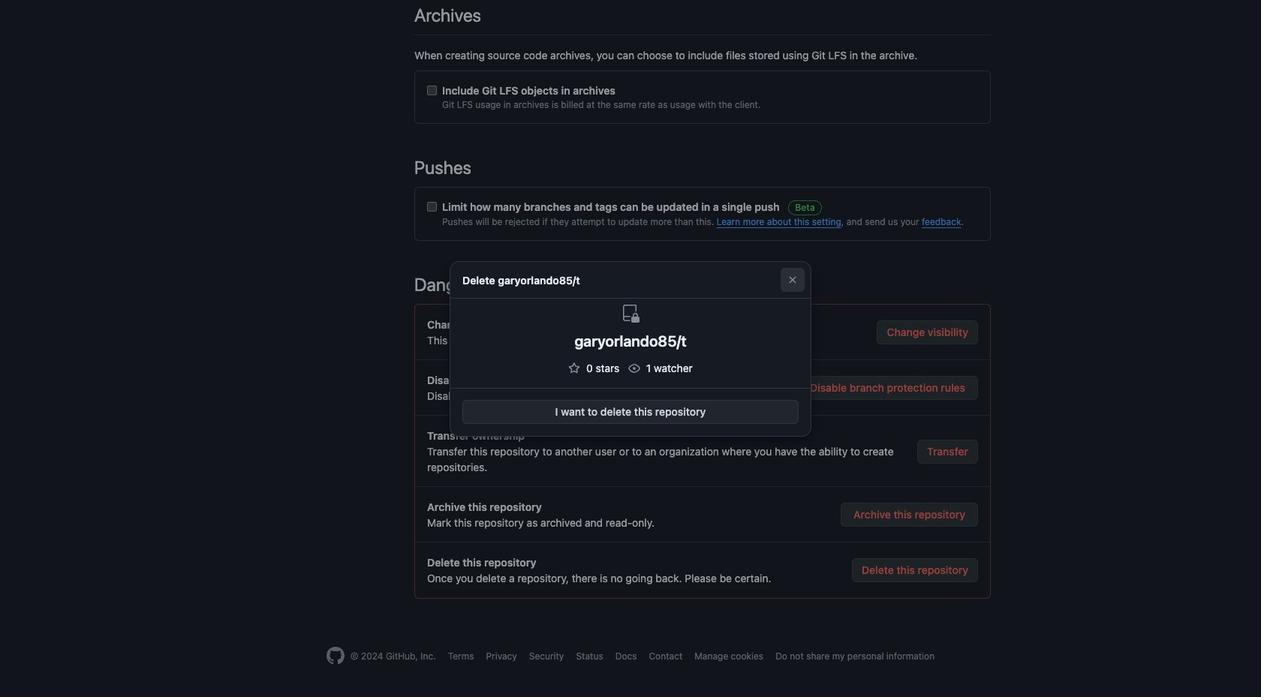 Task type: locate. For each thing, give the bounding box(es) containing it.
repo locked image
[[622, 305, 640, 323]]

star image
[[569, 362, 581, 374]]

None checkbox
[[427, 86, 437, 95]]

close image
[[787, 274, 799, 286]]

homepage image
[[327, 647, 345, 665]]

None checkbox
[[427, 202, 437, 212]]



Task type: describe. For each thing, give the bounding box(es) containing it.
eye image
[[629, 362, 641, 374]]



Task type: vqa. For each thing, say whether or not it's contained in the screenshot.
Triangle Down icon
no



